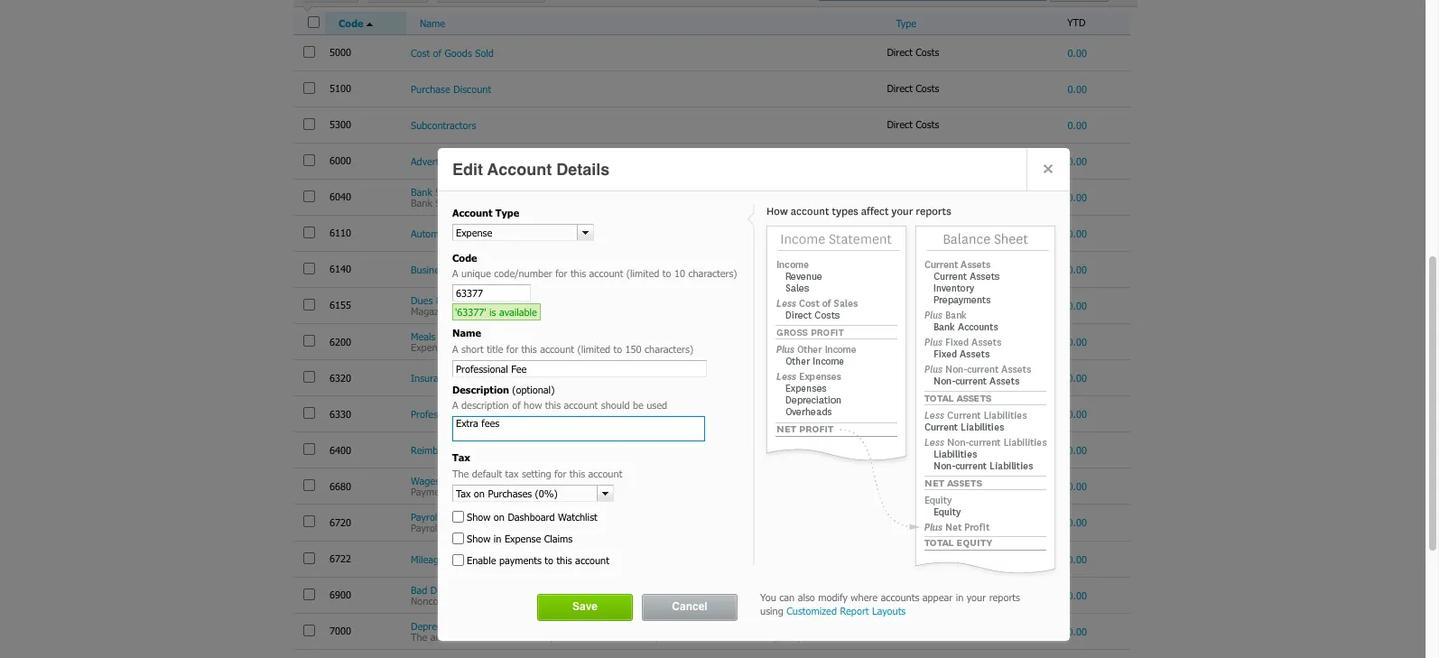 Task type: describe. For each thing, give the bounding box(es) containing it.
modify
[[818, 591, 848, 603]]

expense for 6330
[[887, 408, 926, 419]]

0.00 for 5100
[[1068, 83, 1087, 94]]

expense for 6140
[[887, 263, 926, 275]]

6155
[[330, 299, 354, 311]]

5100
[[330, 82, 354, 94]]

show on dashboard watchlist
[[467, 511, 597, 522]]

subcontractors link
[[411, 119, 476, 131]]

dues & subscriptions link
[[411, 294, 503, 306]]

ytd
[[1067, 16, 1086, 28]]

title
[[487, 343, 503, 355]]

tax inside tax the default tax setting for this account
[[505, 468, 519, 479]]

cost
[[411, 47, 430, 58]]

expense for 6320
[[887, 372, 926, 383]]

meals & entertainment link
[[411, 330, 510, 342]]

tax inside meals & entertainment expenses paid by company for the business but are not deductable for income tax purposes.
[[758, 341, 771, 353]]

payroll tax expense payroll tax expense
[[411, 511, 497, 534]]

0.00 link for 6110
[[1068, 227, 1087, 239]]

description
[[461, 399, 509, 411]]

is
[[489, 306, 496, 318]]

0.00 for 6040
[[1068, 191, 1087, 203]]

0.00 link for 6680
[[1068, 481, 1087, 492]]

in inside you can also modify where accounts appear in your reports using
[[956, 591, 964, 603]]

this down claims
[[557, 554, 572, 566]]

for right company
[[532, 341, 544, 353]]

(based
[[549, 631, 579, 643]]

automobile expense
[[411, 227, 499, 239]]

business license & fees link
[[411, 263, 517, 275]]

0.00 for 5300
[[1068, 119, 1087, 131]]

wages & salaries link
[[411, 475, 486, 487]]

0.00 for 6400
[[1068, 444, 1087, 456]]

0.00 link for 5300
[[1068, 119, 1087, 131]]

6040
[[330, 191, 354, 202]]

debt
[[430, 584, 451, 595]]

direct for of
[[887, 46, 913, 58]]

payment
[[411, 486, 449, 498]]

available
[[499, 306, 537, 318]]

useful
[[613, 631, 639, 643]]

used
[[647, 399, 667, 411]]

business
[[565, 341, 602, 353]]

mileage reimbursement link
[[411, 553, 516, 565]]

expense for 6155
[[887, 299, 926, 311]]

0.00 for 6110
[[1068, 227, 1087, 239]]

cancel button
[[643, 595, 737, 621]]

0 horizontal spatial type
[[495, 207, 519, 218]]

during
[[750, 631, 778, 643]]

cost of goods sold
[[411, 47, 494, 58]]

meals
[[411, 330, 436, 342]]

1 charges from the top
[[470, 186, 505, 197]]

a for a short title for this account (limited to 150 characters)
[[452, 343, 458, 355]]

asset's
[[496, 631, 525, 643]]

should
[[601, 399, 630, 411]]

5000
[[330, 46, 354, 58]]

claims
[[544, 533, 573, 544]]

0.00 link for 6720
[[1068, 517, 1087, 529]]

0.00 link for 6140
[[1068, 263, 1087, 275]]

resources
[[607, 486, 649, 498]]

expense for 6200
[[887, 335, 926, 347]]

& for entertainment
[[439, 330, 445, 342]]

setting
[[522, 468, 551, 479]]

consumed
[[702, 631, 747, 643]]

expense for 6900
[[887, 589, 926, 600]]

1 service from the top
[[435, 186, 467, 197]]

name link
[[420, 17, 445, 28]]

business license & fees
[[411, 263, 517, 275]]

a inside the description (optional) a description of how this account should be used
[[452, 399, 458, 411]]

mileage reimbursement
[[411, 553, 516, 565]]

0 horizontal spatial on
[[494, 511, 505, 522]]

details
[[556, 160, 610, 179]]

customized report layouts link
[[787, 605, 906, 617]]

the for the amount of the asset's cost (based on the useful life) that was consumed during the period
[[411, 631, 427, 643]]

professional fees link
[[411, 408, 486, 420]]

code for code a unique code/number for this account (limited to 10 characters)
[[452, 252, 477, 263]]

to inside name a short title for this account (limited to 150 characters)
[[613, 343, 622, 355]]

for inside wages & salaries payment to employees in exchange for their resources
[[569, 486, 581, 498]]

discount
[[453, 83, 491, 94]]

Show in Expense Claims checkbox
[[452, 533, 464, 544]]

payroll tax expense link
[[411, 511, 497, 523]]

payments
[[499, 554, 542, 566]]

0.00 for 5000
[[1068, 47, 1087, 58]]

0.00 link for 6000
[[1068, 155, 1087, 167]]

save button
[[538, 595, 632, 621]]

10
[[674, 267, 685, 279]]

bad debt link
[[411, 584, 451, 595]]

goods
[[445, 47, 472, 58]]

6680
[[330, 480, 354, 492]]

company
[[490, 341, 529, 353]]

which
[[566, 595, 591, 606]]

6720
[[330, 516, 354, 528]]

0.00 link for 6320
[[1068, 372, 1087, 384]]

3 direct costs from the top
[[887, 118, 942, 130]]

purchase discount link
[[411, 83, 491, 94]]

dues
[[411, 294, 433, 306]]

license
[[452, 263, 484, 275]]

code for code
[[339, 17, 363, 29]]

tax up show in expense claims option
[[443, 511, 458, 523]]

dues & subscriptions magazines, professional bodies etc
[[411, 294, 562, 317]]

of inside the description (optional) a description of how this account should be used
[[512, 399, 521, 411]]

0.00 link for 6040
[[1068, 191, 1087, 203]]

account inside tax the default tax setting for this account
[[588, 468, 622, 479]]

using
[[760, 605, 783, 617]]

the inside meals & entertainment expenses paid by company for the business but are not deductable for income tax purposes.
[[547, 341, 562, 353]]

costs for of
[[916, 46, 939, 58]]

insurance link
[[411, 372, 454, 384]]

to inside wages & salaries payment to employees in exchange for their resources
[[452, 486, 460, 498]]

have
[[594, 595, 615, 606]]

for inside code a unique code/number for this account (limited to 10 characters)
[[555, 267, 567, 279]]

account up have at the left bottom
[[575, 554, 609, 566]]

direct costs for discount
[[887, 82, 942, 94]]

6110
[[330, 227, 354, 239]]

deductable
[[657, 341, 705, 353]]

0.00 link for 5100
[[1068, 83, 1087, 94]]

appear
[[922, 591, 953, 603]]

0.00 for 7000
[[1068, 625, 1087, 637]]

life)
[[642, 631, 659, 643]]

can
[[779, 591, 795, 603]]

etc
[[549, 305, 562, 317]]

report
[[840, 605, 869, 617]]

& for subscriptions
[[436, 294, 443, 306]]

0.00 for 6720
[[1068, 517, 1087, 529]]

this inside code a unique code/number for this account (limited to 10 characters)
[[571, 267, 586, 279]]

employees
[[463, 486, 510, 498]]

0 vertical spatial of
[[433, 47, 442, 58]]

off.
[[676, 595, 690, 606]]

be
[[633, 399, 644, 411]]

was
[[682, 631, 699, 643]]

amount
[[430, 631, 464, 643]]

you can also modify where accounts appear in your reports using
[[760, 591, 1020, 617]]

customized
[[787, 605, 837, 617]]

0.00 for 6200
[[1068, 336, 1087, 348]]

6722
[[330, 553, 354, 564]]

unique
[[461, 267, 491, 279]]

reimbursable expense
[[411, 444, 509, 456]]

0.00 link for 6200
[[1068, 336, 1087, 348]]

on inside depreciation the amount of the asset's cost (based on the useful life) that was consumed during the period
[[582, 631, 593, 643]]

you
[[760, 591, 776, 603]]

professional
[[411, 408, 463, 420]]

0.00 link for 7000
[[1068, 625, 1087, 637]]

meals & entertainment expenses paid by company for the business but are not deductable for income tax purposes.
[[411, 330, 817, 353]]

of inside depreciation the amount of the asset's cost (based on the useful life) that was consumed during the period
[[467, 631, 475, 643]]

2 payroll from the top
[[411, 522, 440, 534]]

save
[[572, 601, 598, 613]]

in inside wages & salaries payment to employees in exchange for their resources
[[513, 486, 521, 498]]

5300
[[330, 118, 354, 130]]

account inside the description (optional) a description of how this account should be used
[[564, 399, 598, 411]]



Task type: locate. For each thing, give the bounding box(es) containing it.
1 horizontal spatial tax
[[758, 341, 771, 353]]

enable
[[467, 554, 496, 566]]

the left business
[[547, 341, 562, 353]]

1 costs from the top
[[916, 46, 939, 58]]

1 direct from the top
[[887, 46, 913, 58]]

14 0.00 from the top
[[1068, 517, 1087, 529]]

2 show from the top
[[467, 533, 491, 544]]

cost
[[528, 631, 546, 643]]

the inside depreciation the amount of the asset's cost (based on the useful life) that was consumed during the period
[[411, 631, 427, 643]]

account left should
[[564, 399, 598, 411]]

(limited inside code a unique code/number for this account (limited to 10 characters)
[[626, 267, 659, 279]]

1 vertical spatial the
[[411, 631, 427, 643]]

1 horizontal spatial type
[[896, 17, 916, 28]]

watchlist
[[558, 511, 597, 522]]

a left description
[[452, 399, 458, 411]]

to up show on dashboard watchlist option
[[452, 486, 460, 498]]

0.00 for 6330
[[1068, 408, 1087, 420]]

Show on Dashboard Watchlist checkbox
[[452, 511, 464, 522]]

8 0.00 link from the top
[[1068, 300, 1087, 311]]

0 vertical spatial direct
[[887, 46, 913, 58]]

subscriptions
[[446, 294, 503, 306]]

account down bank service charges link
[[452, 207, 493, 218]]

this inside tax the default tax setting for this account
[[570, 468, 585, 479]]

12 0.00 link from the top
[[1068, 444, 1087, 456]]

9 0.00 link from the top
[[1068, 336, 1087, 348]]

1 vertical spatial account
[[452, 207, 493, 218]]

name up cost at the left top of page
[[420, 17, 445, 28]]

a left unique
[[452, 267, 458, 279]]

3 costs from the top
[[916, 118, 939, 130]]

9 0.00 from the top
[[1068, 336, 1087, 348]]

0 vertical spatial code
[[339, 17, 363, 29]]

a
[[452, 267, 458, 279], [452, 343, 458, 355], [452, 399, 458, 411]]

1 vertical spatial of
[[512, 399, 521, 411]]

of right cost at the left top of page
[[433, 47, 442, 58]]

magazines,
[[411, 305, 459, 317]]

'63377'
[[455, 306, 486, 318]]

show right show on dashboard watchlist option
[[467, 511, 491, 522]]

cost of goods sold link
[[411, 47, 494, 58]]

receivable
[[519, 595, 563, 606]]

depreciation link
[[411, 620, 466, 632]]

0 horizontal spatial tax
[[505, 468, 519, 479]]

account right edit
[[487, 160, 552, 179]]

2 bank from the top
[[411, 197, 432, 208]]

16 0.00 link from the top
[[1068, 589, 1087, 601]]

0 vertical spatial the
[[452, 468, 469, 479]]

6320
[[330, 372, 354, 383]]

of right "amount"
[[467, 631, 475, 643]]

1 vertical spatial show
[[467, 533, 491, 544]]

2 vertical spatial in
[[956, 591, 964, 603]]

a inside code a unique code/number for this account (limited to 10 characters)
[[452, 267, 458, 279]]

0 horizontal spatial of
[[433, 47, 442, 58]]

2 a from the top
[[452, 343, 458, 355]]

the inside tax the default tax setting for this account
[[452, 468, 469, 479]]

in left your
[[956, 591, 964, 603]]

that
[[662, 631, 679, 643]]

1 a from the top
[[452, 267, 458, 279]]

11 0.00 from the top
[[1068, 408, 1087, 420]]

0 horizontal spatial accounts
[[477, 595, 516, 606]]

the down the reimbursable expense link
[[452, 468, 469, 479]]

1 vertical spatial fees
[[466, 408, 486, 420]]

2 vertical spatial direct
[[887, 118, 913, 130]]

reimbursable expense link
[[411, 444, 509, 456]]

6330
[[330, 408, 354, 419]]

1 vertical spatial costs
[[916, 82, 939, 94]]

tax
[[452, 452, 470, 463], [443, 511, 458, 523], [443, 522, 458, 534]]

characters) for a unique code/number for this account (limited to 10 characters)
[[688, 267, 737, 279]]

expense for 6680
[[887, 480, 926, 492]]

None checkbox
[[303, 46, 315, 57], [303, 82, 315, 93], [303, 190, 315, 202], [303, 226, 315, 238], [303, 299, 315, 310], [303, 335, 315, 347], [303, 371, 315, 383], [303, 407, 315, 419], [303, 480, 315, 491], [303, 625, 315, 636], [303, 46, 315, 57], [303, 82, 315, 93], [303, 190, 315, 202], [303, 226, 315, 238], [303, 299, 315, 310], [303, 335, 315, 347], [303, 371, 315, 383], [303, 407, 315, 419], [303, 480, 315, 491], [303, 625, 315, 636]]

& right meals
[[439, 330, 445, 342]]

characters) for a short title for this account (limited to 150 characters)
[[645, 343, 694, 355]]

to left 10
[[663, 267, 671, 279]]

12 0.00 from the top
[[1068, 444, 1087, 456]]

the left useful
[[596, 631, 610, 643]]

6400
[[330, 444, 354, 456]]

code link
[[339, 17, 402, 31]]

0 vertical spatial on
[[494, 511, 505, 522]]

None text field
[[453, 224, 577, 240], [452, 416, 705, 441], [453, 485, 597, 501], [453, 224, 577, 240], [452, 416, 705, 441], [453, 485, 597, 501]]

1 vertical spatial code
[[452, 252, 477, 263]]

for right 'setting'
[[554, 468, 566, 479]]

for right title
[[506, 343, 518, 355]]

None checkbox
[[308, 16, 320, 28], [303, 118, 315, 130], [303, 154, 315, 166], [303, 262, 315, 274], [303, 443, 315, 455], [303, 516, 315, 528], [303, 552, 315, 564], [303, 588, 315, 600], [308, 16, 320, 28], [303, 118, 315, 130], [303, 154, 315, 166], [303, 262, 315, 274], [303, 443, 315, 455], [303, 516, 315, 528], [303, 552, 315, 564], [303, 588, 315, 600]]

noncollectable
[[411, 595, 474, 606]]

bank up automobile
[[411, 197, 432, 208]]

2 0.00 from the top
[[1068, 83, 1087, 94]]

1 horizontal spatial of
[[467, 631, 475, 643]]

6900
[[330, 589, 354, 600]]

tax left 'setting'
[[505, 468, 519, 479]]

been
[[618, 595, 640, 606]]

0 vertical spatial fees
[[497, 263, 517, 275]]

bank down advertising link
[[411, 186, 432, 197]]

reimbursable
[[411, 444, 470, 456]]

the
[[547, 341, 562, 353], [479, 631, 493, 643], [596, 631, 610, 643], [781, 631, 795, 643]]

0.00 for 6155
[[1068, 300, 1087, 311]]

(limited for 10
[[626, 267, 659, 279]]

expense for 6722
[[887, 553, 926, 564]]

11 0.00 link from the top
[[1068, 408, 1087, 420]]

13 0.00 from the top
[[1068, 481, 1087, 492]]

the for the default tax setting for this account
[[452, 468, 469, 479]]

0.00 for 6140
[[1068, 263, 1087, 275]]

business
[[411, 263, 449, 275]]

1 horizontal spatial accounts
[[881, 591, 919, 603]]

0 horizontal spatial fees
[[466, 408, 486, 420]]

the left period
[[781, 631, 795, 643]]

0.00 link for 6330
[[1068, 408, 1087, 420]]

3 0.00 link from the top
[[1068, 119, 1087, 131]]

(limited left 10
[[626, 267, 659, 279]]

bank service charges link
[[411, 186, 505, 197]]

accounts inside bad debt noncollectable accounts receivable which have been written off.
[[477, 595, 516, 606]]

& inside meals & entertainment expenses paid by company for the business but are not deductable for income tax purposes.
[[439, 330, 445, 342]]

a inside name a short title for this account (limited to 150 characters)
[[452, 343, 458, 355]]

1 vertical spatial tax
[[505, 468, 519, 479]]

for up etc
[[555, 267, 567, 279]]

subcontractors
[[411, 119, 476, 131]]

direct for discount
[[887, 82, 913, 94]]

15 0.00 from the top
[[1068, 553, 1087, 565]]

1 vertical spatial direct costs
[[887, 82, 942, 94]]

the left asset's
[[479, 631, 493, 643]]

7 0.00 from the top
[[1068, 263, 1087, 275]]

3 0.00 from the top
[[1068, 119, 1087, 131]]

account inside code a unique code/number for this account (limited to 10 characters)
[[589, 267, 623, 279]]

1 payroll from the top
[[411, 511, 440, 523]]

in
[[513, 486, 521, 498], [494, 533, 502, 544], [956, 591, 964, 603]]

0.00 for 6320
[[1068, 372, 1087, 384]]

1 vertical spatial on
[[582, 631, 593, 643]]

7 0.00 link from the top
[[1068, 263, 1087, 275]]

0 vertical spatial direct costs
[[887, 46, 942, 58]]

0 vertical spatial tax
[[758, 341, 771, 353]]

1 vertical spatial direct
[[887, 82, 913, 94]]

a for a unique code/number for this account (limited to 10 characters)
[[452, 267, 458, 279]]

accounts inside you can also modify where accounts appear in your reports using
[[881, 591, 919, 603]]

characters) right 10
[[688, 267, 737, 279]]

service down edit
[[435, 186, 467, 197]]

are
[[623, 341, 637, 353]]

1 horizontal spatial the
[[452, 468, 469, 479]]

& right dues
[[436, 294, 443, 306]]

tax right income
[[758, 341, 771, 353]]

account inside name a short title for this account (limited to 150 characters)
[[540, 343, 574, 355]]

13 0.00 link from the top
[[1068, 481, 1087, 492]]

0 vertical spatial show
[[467, 511, 491, 522]]

for inside tax the default tax setting for this account
[[554, 468, 566, 479]]

this right title
[[521, 343, 537, 355]]

description (optional) a description of how this account should be used
[[452, 383, 667, 411]]

expense for 6720
[[887, 516, 926, 528]]

0 vertical spatial costs
[[916, 46, 939, 58]]

fees down description
[[466, 408, 486, 420]]

2 vertical spatial direct costs
[[887, 118, 942, 130]]

characters) inside code a unique code/number for this account (limited to 10 characters)
[[688, 267, 737, 279]]

sold
[[475, 47, 494, 58]]

expense
[[887, 191, 926, 202], [887, 227, 926, 239], [463, 227, 499, 239], [887, 263, 926, 275], [887, 299, 926, 311], [887, 335, 926, 347], [887, 372, 926, 383], [887, 408, 926, 419], [887, 444, 926, 456], [473, 444, 509, 456], [887, 480, 926, 492], [461, 511, 497, 523], [887, 516, 926, 528], [461, 522, 497, 534], [505, 533, 541, 544], [887, 553, 926, 564], [887, 589, 926, 600]]

name up paid
[[452, 327, 481, 339]]

0 vertical spatial (limited
[[626, 267, 659, 279]]

tax the default tax setting for this account
[[452, 452, 622, 479]]

also
[[798, 591, 815, 603]]

0 horizontal spatial name
[[420, 17, 445, 28]]

0 horizontal spatial the
[[411, 631, 427, 643]]

17 0.00 from the top
[[1068, 625, 1087, 637]]

0.00 link for 6400
[[1068, 444, 1087, 456]]

to down claims
[[545, 554, 553, 566]]

name inside name a short title for this account (limited to 150 characters)
[[452, 327, 481, 339]]

this right how at the bottom left
[[545, 399, 561, 411]]

0 vertical spatial characters)
[[688, 267, 737, 279]]

6 0.00 from the top
[[1068, 227, 1087, 239]]

expense for 6400
[[887, 444, 926, 456]]

3 a from the top
[[452, 399, 458, 411]]

(limited for 150
[[577, 343, 610, 355]]

this right code/number
[[571, 267, 586, 279]]

0.00 link for 6722
[[1068, 553, 1087, 565]]

1 horizontal spatial (limited
[[626, 267, 659, 279]]

service
[[435, 186, 467, 197], [435, 197, 467, 208]]

a down meals & entertainment link
[[452, 343, 458, 355]]

characters) inside name a short title for this account (limited to 150 characters)
[[645, 343, 694, 355]]

for left their
[[569, 486, 581, 498]]

account up meals & entertainment expenses paid by company for the business but are not deductable for income tax purposes.
[[589, 267, 623, 279]]

0.00 link for 6900
[[1068, 589, 1087, 601]]

1 vertical spatial characters)
[[645, 343, 694, 355]]

code up 'business license & fees'
[[452, 252, 477, 263]]

0 vertical spatial name
[[420, 17, 445, 28]]

& right wages
[[443, 475, 450, 487]]

of left how at the bottom left
[[512, 399, 521, 411]]

3 direct from the top
[[887, 118, 913, 130]]

automobile
[[411, 227, 460, 239]]

accounts up asset's
[[477, 595, 516, 606]]

show for show on dashboard watchlist
[[467, 511, 491, 522]]

1 vertical spatial name
[[452, 327, 481, 339]]

period
[[798, 631, 826, 643]]

where
[[851, 591, 878, 603]]

1 vertical spatial (limited
[[577, 343, 610, 355]]

layouts
[[872, 605, 906, 617]]

the left "amount"
[[411, 631, 427, 643]]

2 service from the top
[[435, 197, 467, 208]]

default
[[472, 468, 502, 479]]

for left income
[[708, 341, 720, 353]]

this inside the description (optional) a description of how this account should be used
[[545, 399, 561, 411]]

0 horizontal spatial in
[[494, 533, 502, 544]]

short
[[461, 343, 484, 355]]

costs
[[916, 46, 939, 58], [916, 82, 939, 94], [916, 118, 939, 130]]

1 horizontal spatial in
[[513, 486, 521, 498]]

6140
[[330, 263, 354, 275]]

account
[[589, 267, 623, 279], [540, 343, 574, 355], [564, 399, 598, 411], [588, 468, 622, 479], [575, 554, 609, 566]]

characters)
[[688, 267, 737, 279], [645, 343, 694, 355]]

10 0.00 from the top
[[1068, 372, 1087, 384]]

payroll down payment
[[411, 511, 440, 523]]

4 0.00 from the top
[[1068, 155, 1087, 167]]

0 vertical spatial a
[[452, 267, 458, 279]]

to inside code a unique code/number for this account (limited to 10 characters)
[[663, 267, 671, 279]]

code/number
[[494, 267, 552, 279]]

account down etc
[[540, 343, 574, 355]]

2 direct costs from the top
[[887, 82, 942, 94]]

17 0.00 link from the top
[[1068, 625, 1087, 637]]

0 horizontal spatial code
[[339, 17, 363, 29]]

professional
[[462, 305, 515, 317]]

image of account type hierarchy image
[[747, 205, 1061, 577]]

automobile expense link
[[411, 227, 499, 239]]

0.00 for 6900
[[1068, 589, 1087, 601]]

& right "license" on the left of page
[[487, 263, 494, 275]]

customized report layouts
[[787, 605, 906, 617]]

description
[[452, 383, 509, 395]]

professional fees
[[411, 408, 486, 420]]

payroll
[[411, 511, 440, 523], [411, 522, 440, 534]]

(optional)
[[512, 383, 555, 395]]

written
[[643, 595, 673, 606]]

paid
[[455, 341, 473, 353]]

2 charges from the top
[[470, 197, 505, 208]]

2 horizontal spatial of
[[512, 399, 521, 411]]

(limited left the are
[[577, 343, 610, 355]]

6000
[[330, 154, 354, 166]]

account
[[487, 160, 552, 179], [452, 207, 493, 218]]

Enable payments to this account checkbox
[[452, 554, 464, 566]]

1 show from the top
[[467, 511, 491, 522]]

0.00 for 6722
[[1068, 553, 1087, 565]]

their
[[584, 486, 604, 498]]

direct costs for of
[[887, 46, 942, 58]]

0.00 link for 6155
[[1068, 300, 1087, 311]]

charges down edit
[[470, 197, 505, 208]]

6 0.00 link from the top
[[1068, 227, 1087, 239]]

characters) right 150
[[645, 343, 694, 355]]

in up reimbursement in the bottom left of the page
[[494, 533, 502, 544]]

fees right unique
[[497, 263, 517, 275]]

entertainment
[[448, 330, 510, 342]]

bad debt noncollectable accounts receivable which have been written off.
[[411, 584, 690, 606]]

& for salaries
[[443, 475, 450, 487]]

payroll up mileage
[[411, 522, 440, 534]]

account up their
[[588, 468, 622, 479]]

1 bank from the top
[[411, 186, 432, 197]]

1 horizontal spatial name
[[452, 327, 481, 339]]

name for name a short title for this account (limited to 150 characters)
[[452, 327, 481, 339]]

in left exchange
[[513, 486, 521, 498]]

accounts up layouts
[[881, 591, 919, 603]]

2 vertical spatial costs
[[916, 118, 939, 130]]

5 0.00 link from the top
[[1068, 191, 1087, 203]]

charges up the account type
[[470, 186, 505, 197]]

10 0.00 link from the top
[[1068, 372, 1087, 384]]

dashboard
[[508, 511, 555, 522]]

2 0.00 link from the top
[[1068, 83, 1087, 94]]

costs for discount
[[916, 82, 939, 94]]

0 vertical spatial account
[[487, 160, 552, 179]]

tax up enable payments to this account 'option'
[[443, 522, 458, 534]]

0.00 link for 5000
[[1068, 47, 1087, 58]]

5 0.00 from the top
[[1068, 191, 1087, 203]]

8 0.00 from the top
[[1068, 300, 1087, 311]]

1 0.00 from the top
[[1068, 47, 1087, 58]]

purposes.
[[774, 341, 817, 353]]

to left the are
[[613, 343, 622, 355]]

2 direct from the top
[[887, 82, 913, 94]]

on down employees
[[494, 511, 505, 522]]

expense for 6040
[[887, 191, 926, 202]]

& inside wages & salaries payment to employees in exchange for their resources
[[443, 475, 450, 487]]

show right show in expense claims option
[[467, 533, 491, 544]]

this up their
[[570, 468, 585, 479]]

1 horizontal spatial code
[[452, 252, 477, 263]]

1 direct costs from the top
[[887, 46, 942, 58]]

1 horizontal spatial on
[[582, 631, 593, 643]]

0.00 for 6680
[[1068, 481, 1087, 492]]

depreciation
[[411, 620, 466, 632]]

0 vertical spatial type
[[896, 17, 916, 28]]

14 0.00 link from the top
[[1068, 517, 1087, 529]]

on
[[494, 511, 505, 522], [582, 631, 593, 643]]

purchase discount
[[411, 83, 491, 94]]

&
[[487, 263, 494, 275], [436, 294, 443, 306], [439, 330, 445, 342], [443, 475, 450, 487]]

exchange
[[524, 486, 566, 498]]

1 0.00 link from the top
[[1068, 47, 1087, 58]]

15 0.00 link from the top
[[1068, 553, 1087, 565]]

tax
[[758, 341, 771, 353], [505, 468, 519, 479]]

2 vertical spatial a
[[452, 399, 458, 411]]

(limited
[[626, 267, 659, 279], [577, 343, 610, 355]]

expense for 6110
[[887, 227, 926, 239]]

code up 5000
[[339, 17, 363, 29]]

0 vertical spatial in
[[513, 486, 521, 498]]

2 costs from the top
[[916, 82, 939, 94]]

1 vertical spatial a
[[452, 343, 458, 355]]

& inside dues & subscriptions magazines, professional bodies etc
[[436, 294, 443, 306]]

show for show in expense claims
[[467, 533, 491, 544]]

accounts
[[881, 591, 919, 603], [477, 595, 516, 606]]

1 vertical spatial type
[[495, 207, 519, 218]]

None text field
[[819, 0, 1047, 1], [452, 284, 531, 301], [452, 360, 707, 377], [819, 0, 1047, 1], [452, 284, 531, 301], [452, 360, 707, 377]]

on right (based
[[582, 631, 593, 643]]

7000
[[330, 625, 354, 637]]

2 horizontal spatial in
[[956, 591, 964, 603]]

0.00 for 6000
[[1068, 155, 1087, 167]]

name for name
[[420, 17, 445, 28]]

tax inside tax the default tax setting for this account
[[452, 452, 470, 463]]

1 horizontal spatial fees
[[497, 263, 517, 275]]

0 horizontal spatial (limited
[[577, 343, 610, 355]]

16 0.00 from the top
[[1068, 589, 1087, 601]]

code inside code a unique code/number for this account (limited to 10 characters)
[[452, 252, 477, 263]]

for inside name a short title for this account (limited to 150 characters)
[[506, 343, 518, 355]]

2 vertical spatial of
[[467, 631, 475, 643]]

(limited inside name a short title for this account (limited to 150 characters)
[[577, 343, 610, 355]]

this inside name a short title for this account (limited to 150 characters)
[[521, 343, 537, 355]]

tax up 'salaries'
[[452, 452, 470, 463]]

bad
[[411, 584, 427, 595]]

1 vertical spatial in
[[494, 533, 502, 544]]

but
[[605, 341, 619, 353]]

0.00
[[1068, 47, 1087, 58], [1068, 83, 1087, 94], [1068, 119, 1087, 131], [1068, 155, 1087, 167], [1068, 191, 1087, 203], [1068, 227, 1087, 239], [1068, 263, 1087, 275], [1068, 300, 1087, 311], [1068, 336, 1087, 348], [1068, 372, 1087, 384], [1068, 408, 1087, 420], [1068, 444, 1087, 456], [1068, 481, 1087, 492], [1068, 517, 1087, 529], [1068, 553, 1087, 565], [1068, 589, 1087, 601], [1068, 625, 1087, 637]]

edit
[[452, 160, 483, 179]]

edit account details
[[452, 160, 610, 179]]

account type
[[452, 207, 519, 218]]

150
[[625, 343, 642, 355]]

service up automobile expense
[[435, 197, 467, 208]]

4 0.00 link from the top
[[1068, 155, 1087, 167]]



Task type: vqa. For each thing, say whether or not it's contained in the screenshot.


